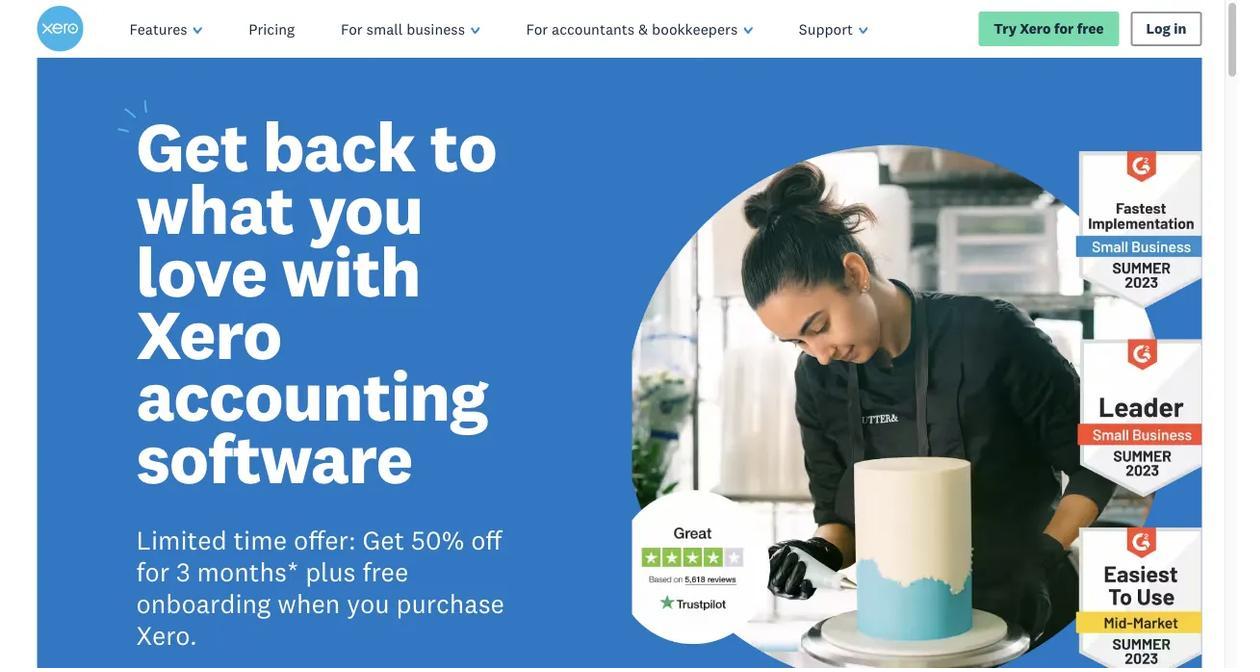 Task type: vqa. For each thing, say whether or not it's contained in the screenshot.
'onboarding'
yes



Task type: describe. For each thing, give the bounding box(es) containing it.
a xero user decorating a cake with blue icing. social proof badges surrounding the circular image. image
[[632, 58, 1202, 668]]

1 horizontal spatial xero
[[1020, 20, 1051, 38]]

get inside limited time offer: get 50% off for 3 months* plus free onboarding when you purchase xero.
[[363, 524, 405, 557]]

xero homepage image
[[37, 6, 83, 52]]

you inside limited time offer: get 50% off for 3 months* plus free onboarding when you purchase xero.
[[347, 587, 390, 621]]

support button
[[776, 0, 891, 58]]

log in
[[1146, 20, 1187, 38]]

love
[[136, 228, 267, 314]]

small
[[366, 19, 403, 38]]

back
[[263, 103, 415, 190]]

back to what you love with xero accounting software
[[136, 103, 497, 502]]

for for for small business
[[341, 19, 363, 38]]

with
[[281, 228, 420, 314]]

&
[[638, 19, 648, 38]]

time
[[234, 524, 287, 557]]

0 vertical spatial for
[[1054, 20, 1074, 38]]

to
[[430, 103, 497, 190]]

log
[[1146, 20, 1171, 38]]

free inside limited time offer: get 50% off for 3 months* plus free onboarding when you purchase xero.
[[362, 556, 409, 589]]

0 horizontal spatial get
[[136, 103, 248, 190]]

business
[[407, 19, 465, 38]]

accountants
[[552, 19, 635, 38]]



Task type: locate. For each thing, give the bounding box(es) containing it.
0 vertical spatial you
[[308, 165, 423, 252]]

try xero for free link
[[979, 12, 1119, 46]]

you inside "back to what you love with xero accounting software"
[[308, 165, 423, 252]]

0 horizontal spatial for
[[341, 19, 363, 38]]

onboarding
[[136, 587, 271, 621]]

you
[[308, 165, 423, 252], [347, 587, 390, 621]]

for inside limited time offer: get 50% off for 3 months* plus free onboarding when you purchase xero.
[[136, 556, 170, 589]]

for
[[1054, 20, 1074, 38], [136, 556, 170, 589]]

get
[[136, 103, 248, 190], [363, 524, 405, 557]]

0 vertical spatial free
[[1077, 20, 1104, 38]]

0 horizontal spatial for
[[136, 556, 170, 589]]

limited time offer: get 50% off for 3 months* plus free onboarding when you purchase xero.
[[136, 524, 505, 653]]

support
[[799, 19, 853, 38]]

2 for from the left
[[526, 19, 548, 38]]

50%
[[411, 524, 464, 557]]

1 horizontal spatial get
[[363, 524, 405, 557]]

for right try
[[1054, 20, 1074, 38]]

for accountants & bookkeepers
[[526, 19, 738, 38]]

1 vertical spatial for
[[136, 556, 170, 589]]

1 vertical spatial you
[[347, 587, 390, 621]]

try xero for free
[[994, 20, 1104, 38]]

features
[[130, 19, 187, 38]]

free
[[1077, 20, 1104, 38], [362, 556, 409, 589]]

1 for from the left
[[341, 19, 363, 38]]

1 vertical spatial free
[[362, 556, 409, 589]]

0 vertical spatial get
[[136, 103, 248, 190]]

for left accountants
[[526, 19, 548, 38]]

in
[[1174, 20, 1187, 38]]

free right plus
[[362, 556, 409, 589]]

pricing link
[[226, 0, 318, 58]]

try
[[994, 20, 1017, 38]]

accounting
[[136, 353, 488, 439]]

off
[[471, 524, 502, 557]]

features button
[[107, 0, 226, 58]]

when
[[278, 587, 340, 621]]

offer:
[[294, 524, 356, 557]]

0 vertical spatial xero
[[1020, 20, 1051, 38]]

1 horizontal spatial for
[[1054, 20, 1074, 38]]

software
[[136, 415, 412, 502]]

0 horizontal spatial xero
[[136, 290, 281, 377]]

1 horizontal spatial for
[[526, 19, 548, 38]]

limited
[[136, 524, 227, 557]]

for small business
[[341, 19, 465, 38]]

months*
[[197, 556, 299, 589]]

for small business button
[[318, 0, 503, 58]]

1 vertical spatial get
[[363, 524, 405, 557]]

0 horizontal spatial free
[[362, 556, 409, 589]]

for left small
[[341, 19, 363, 38]]

3
[[176, 556, 190, 589]]

log in link
[[1131, 12, 1202, 46]]

pricing
[[249, 19, 295, 38]]

for accountants & bookkeepers button
[[503, 0, 776, 58]]

plus
[[305, 556, 356, 589]]

xero
[[1020, 20, 1051, 38], [136, 290, 281, 377]]

what
[[136, 165, 294, 252]]

purchase
[[396, 587, 505, 621]]

free left log
[[1077, 20, 1104, 38]]

1 horizontal spatial free
[[1077, 20, 1104, 38]]

xero inside "back to what you love with xero accounting software"
[[136, 290, 281, 377]]

for
[[341, 19, 363, 38], [526, 19, 548, 38]]

1 vertical spatial xero
[[136, 290, 281, 377]]

for for for accountants & bookkeepers
[[526, 19, 548, 38]]

xero.
[[136, 619, 197, 653]]

for left the 3
[[136, 556, 170, 589]]

bookkeepers
[[652, 19, 738, 38]]



